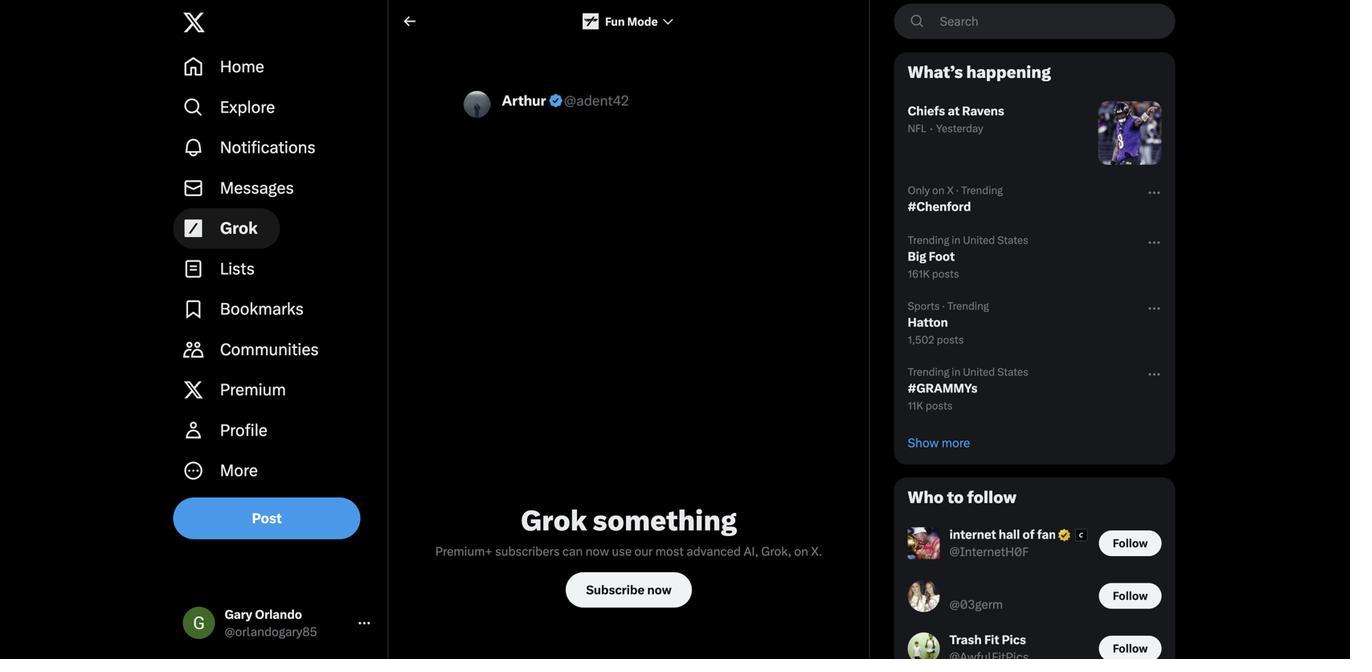 Task type: vqa. For each thing, say whether or not it's contained in the screenshot.
the bottom the "Lists" link
no



Task type: locate. For each thing, give the bounding box(es) containing it.
in for big foot
[[952, 234, 961, 246]]

1 vertical spatial ·
[[956, 184, 959, 197]]

grok
[[220, 219, 258, 238], [521, 504, 587, 537]]

states inside trending in united states big foot 161k posts
[[997, 234, 1029, 246]]

now down most
[[647, 583, 672, 597]]

0 vertical spatial now
[[586, 544, 609, 559]]

trending up #grammys
[[908, 366, 949, 378]]

hatton
[[908, 315, 948, 330]]

follow for 2nd follow button from the top of the who to follow section
[[1113, 589, 1148, 603]]

1 vertical spatial states
[[997, 366, 1029, 378]]

1,502
[[908, 334, 935, 346]]

states up show more link
[[997, 366, 1029, 378]]

sports · trending hatton 1,502 posts
[[908, 300, 989, 346]]

grok,
[[761, 544, 792, 559]]

0 vertical spatial in
[[952, 234, 961, 246]]

trash fit pics
[[950, 633, 1026, 647]]

1 vertical spatial now
[[647, 583, 672, 597]]

posts down 'foot' on the right of the page
[[932, 268, 959, 280]]

bookmarks
[[220, 299, 304, 319]]

mode
[[627, 15, 658, 28]]

explore
[[220, 98, 275, 117]]

who to follow
[[908, 488, 1017, 507]]

2 states from the top
[[997, 366, 1029, 378]]

united down only on x · trending #chenford
[[963, 234, 995, 246]]

ai,
[[744, 544, 758, 559]]

1 vertical spatial united
[[963, 366, 995, 378]]

posts down #grammys
[[926, 399, 953, 412]]

grok up lists
[[220, 219, 258, 238]]

united up #grammys
[[963, 366, 995, 378]]

trending
[[961, 184, 1003, 197], [908, 234, 949, 246], [947, 300, 989, 312], [908, 366, 949, 378]]

2 in from the top
[[952, 366, 961, 378]]

11k
[[908, 399, 923, 412]]

in up 'foot' on the right of the page
[[952, 234, 961, 246]]

1 horizontal spatial on
[[932, 184, 945, 197]]

hall
[[999, 527, 1020, 542]]

on left x.
[[794, 544, 808, 559]]

0 horizontal spatial on
[[794, 544, 808, 559]]

0 horizontal spatial now
[[586, 544, 609, 559]]

Search search field
[[894, 4, 1175, 39]]

in
[[952, 234, 961, 246], [952, 366, 961, 378]]

0 vertical spatial follow button
[[1099, 530, 1162, 556]]

more
[[220, 461, 258, 480]]

0 vertical spatial grok
[[220, 219, 258, 238]]

· right sports
[[942, 300, 945, 312]]

explore link
[[173, 87, 381, 127]]

2 vertical spatial follow button
[[1099, 636, 1162, 659]]

follow for follow button associated with internet hall of fame link
[[1113, 536, 1148, 550]]

0 vertical spatial on
[[932, 184, 945, 197]]

0 horizontal spatial grok
[[220, 219, 258, 238]]

messages link
[[173, 168, 381, 208]]

trash
[[950, 633, 982, 647]]

only
[[908, 184, 930, 197]]

0 horizontal spatial ·
[[930, 121, 933, 136]]

follow
[[1113, 536, 1148, 550], [1113, 589, 1148, 603], [1113, 642, 1148, 655]]

1 follow button from the top
[[1099, 530, 1162, 556]]

grok for grok
[[220, 219, 258, 238]]

verified account image
[[1057, 528, 1072, 543]]

in for #grammys
[[952, 366, 961, 378]]

foot
[[929, 249, 955, 264]]

subscribers
[[495, 544, 560, 559]]

1 vertical spatial grok
[[521, 504, 587, 537]]

1 vertical spatial follow
[[1113, 589, 1148, 603]]

ravens
[[962, 104, 1004, 118]]

1 vertical spatial follow button
[[1099, 583, 1162, 609]]

grok something premium+ subscribers can now use our most advanced ai, grok, on x.
[[435, 504, 822, 559]]

2 vertical spatial follow
[[1113, 642, 1148, 655]]

now
[[586, 544, 609, 559], [647, 583, 672, 597]]

lists link
[[173, 249, 381, 289]]

1 horizontal spatial ·
[[942, 300, 945, 312]]

2 vertical spatial posts
[[926, 399, 953, 412]]

2 united from the top
[[963, 366, 995, 378]]

in inside trending in united states #grammys 11k posts
[[952, 366, 961, 378]]

3 follow from the top
[[1113, 642, 1148, 655]]

· right nfl
[[930, 121, 933, 136]]

0 vertical spatial united
[[963, 234, 995, 246]]

trending right x
[[961, 184, 1003, 197]]

x.
[[811, 544, 822, 559]]

·
[[930, 121, 933, 136], [956, 184, 959, 197], [942, 300, 945, 312]]

trending up the big
[[908, 234, 949, 246]]

primary navigation
[[173, 47, 381, 491]]

@03germ
[[950, 597, 1003, 612]]

who to follow section
[[895, 478, 1175, 659]]

follow button
[[1099, 530, 1162, 556], [1099, 583, 1162, 609], [1099, 636, 1162, 659]]

on inside grok something premium+ subscribers can now use our most advanced ai, grok, on x.
[[794, 544, 808, 559]]

bookmarks link
[[173, 289, 381, 329]]

what's happening
[[908, 63, 1051, 82]]

2 follow from the top
[[1113, 589, 1148, 603]]

post link
[[173, 497, 361, 539]]

states inside trending in united states #grammys 11k posts
[[997, 366, 1029, 378]]

1 horizontal spatial grok
[[521, 504, 587, 537]]

0 vertical spatial ·
[[930, 121, 933, 136]]

2 vertical spatial ·
[[942, 300, 945, 312]]

now left use
[[586, 544, 609, 559]]

in inside trending in united states big foot 161k posts
[[952, 234, 961, 246]]

on
[[932, 184, 945, 197], [794, 544, 808, 559]]

1 states from the top
[[997, 234, 1029, 246]]

advanced
[[686, 544, 741, 559]]

trending in united states big foot 161k posts
[[908, 234, 1029, 280]]

trending up hatton
[[947, 300, 989, 312]]

follow button for internet hall of fame link
[[1099, 530, 1162, 556]]

1 vertical spatial in
[[952, 366, 961, 378]]

trending inside trending in united states #grammys 11k posts
[[908, 366, 949, 378]]

1 in from the top
[[952, 234, 961, 246]]

united for big foot
[[963, 234, 995, 246]]

1 follow from the top
[[1113, 536, 1148, 550]]

posts down hatton
[[937, 334, 964, 346]]

premium+
[[435, 544, 492, 559]]

show
[[908, 436, 939, 450]]

0 vertical spatial follow
[[1113, 536, 1148, 550]]

· right x
[[956, 184, 959, 197]]

@interneth0f
[[950, 545, 1029, 559]]

0 vertical spatial posts
[[932, 268, 959, 280]]

2 horizontal spatial ·
[[956, 184, 959, 197]]

on left x
[[932, 184, 945, 197]]

1 vertical spatial posts
[[937, 334, 964, 346]]

states down only on x · trending #chenford
[[997, 234, 1029, 246]]

states
[[997, 234, 1029, 246], [997, 366, 1029, 378]]

united inside trending in united states #grammys 11k posts
[[963, 366, 995, 378]]

posts inside trending in united states #grammys 11k posts
[[926, 399, 953, 412]]

3 follow button from the top
[[1099, 636, 1162, 659]]

subscribe now link
[[566, 572, 692, 608]]

grok up can
[[521, 504, 587, 537]]

post
[[252, 510, 282, 526]]

grok inside the primary navigation
[[220, 219, 258, 238]]

communities link
[[173, 329, 381, 370]]

chiefs
[[908, 104, 945, 118]]

posts inside trending in united states big foot 161k posts
[[932, 268, 959, 280]]

1 vertical spatial on
[[794, 544, 808, 559]]

grok inside grok something premium+ subscribers can now use our most advanced ai, grok, on x.
[[521, 504, 587, 537]]

on inside only on x · trending #chenford
[[932, 184, 945, 197]]

1 united from the top
[[963, 234, 995, 246]]

big
[[908, 249, 926, 264]]

sports
[[908, 300, 940, 312]]

gary orlando @orlandogary85
[[225, 607, 317, 639]]

united inside trending in united states big foot 161k posts
[[963, 234, 995, 246]]

trending inside only on x · trending #chenford
[[961, 184, 1003, 197]]

· inside chiefs at ravens nfl · yesterday
[[930, 121, 933, 136]]

trash fit pics link
[[950, 632, 1029, 649]]

posts
[[932, 268, 959, 280], [937, 334, 964, 346], [926, 399, 953, 412]]

· inside "sports · trending hatton 1,502 posts"
[[942, 300, 945, 312]]

orlando
[[255, 607, 302, 622]]

in up #grammys
[[952, 366, 961, 378]]

united
[[963, 234, 995, 246], [963, 366, 995, 378]]

states for #grammys
[[997, 366, 1029, 378]]

0 vertical spatial states
[[997, 234, 1029, 246]]



Task type: describe. For each thing, give the bounding box(es) containing it.
who
[[908, 488, 944, 507]]

yesterday
[[936, 122, 983, 135]]

trending inside "sports · trending hatton 1,502 posts"
[[947, 300, 989, 312]]

subscribe
[[586, 583, 645, 597]]

follow for follow button corresponding to trash fit pics link
[[1113, 642, 1148, 655]]

states for big foot
[[997, 234, 1029, 246]]

what's
[[908, 63, 963, 82]]

at
[[948, 104, 960, 118]]

1 horizontal spatial now
[[647, 583, 672, 597]]

grok link
[[173, 208, 381, 249]]

notifications link
[[173, 127, 381, 168]]

fun mode
[[605, 15, 658, 28]]

more button
[[173, 450, 381, 491]]

internet hall of fame
[[950, 527, 1067, 542]]

only on x · trending #chenford
[[908, 184, 1003, 214]]

now inside grok something premium+ subscribers can now use our most advanced ai, grok, on x.
[[586, 544, 609, 559]]

united for #grammys
[[963, 366, 995, 378]]

trending inside trending in united states big foot 161k posts
[[908, 234, 949, 246]]

#chenford
[[908, 199, 971, 214]]

internet
[[950, 527, 996, 542]]

subscribe now
[[586, 583, 672, 597]]

trending in united states #grammys 11k posts
[[908, 366, 1029, 412]]

more
[[942, 436, 970, 450]]

to
[[947, 488, 964, 507]]

can
[[562, 544, 583, 559]]

something
[[593, 504, 737, 537]]

messages
[[220, 178, 294, 198]]

happening
[[966, 63, 1051, 82]]

x
[[947, 184, 954, 197]]

of
[[1023, 527, 1035, 542]]

follow
[[967, 488, 1017, 507]]

grok for grok something premium+ subscribers can now use our most advanced ai, grok, on x.
[[521, 504, 587, 537]]

notifications
[[220, 138, 316, 157]]

home link
[[173, 47, 381, 87]]

profile link
[[173, 410, 381, 450]]

fun
[[605, 15, 625, 28]]

follow button for trash fit pics link
[[1099, 636, 1162, 659]]

fun mode button
[[552, 8, 706, 34]]

premium link
[[173, 370, 381, 410]]

show more
[[908, 436, 970, 450]]

@orlandogary85
[[225, 624, 317, 639]]

chiefs at ravens nfl · yesterday
[[908, 104, 1004, 136]]

lists
[[220, 259, 255, 278]]

@interneth0f link
[[950, 544, 1029, 560]]

communities
[[220, 340, 319, 359]]

home
[[220, 57, 264, 76]]

fame
[[1037, 527, 1067, 542]]

grok element
[[389, 0, 869, 659]]

· inside only on x · trending #chenford
[[956, 184, 959, 197]]

our
[[634, 544, 653, 559]]

premium
[[220, 380, 286, 400]]

nfl
[[908, 122, 927, 135]]

161k
[[908, 268, 930, 280]]

pics
[[1002, 633, 1026, 647]]

internet hall of fame link
[[950, 526, 1090, 544]]

gary
[[225, 607, 252, 622]]

show more link
[[895, 422, 1175, 464]]

profile
[[220, 421, 267, 440]]

most
[[656, 544, 684, 559]]

#grammys
[[908, 381, 978, 395]]

2 follow button from the top
[[1099, 583, 1162, 609]]

Search query text field
[[930, 4, 1175, 38]]

@03germ link
[[950, 596, 1003, 612]]

posts inside "sports · trending hatton 1,502 posts"
[[937, 334, 964, 346]]

use
[[612, 544, 632, 559]]

fit
[[984, 633, 999, 647]]



